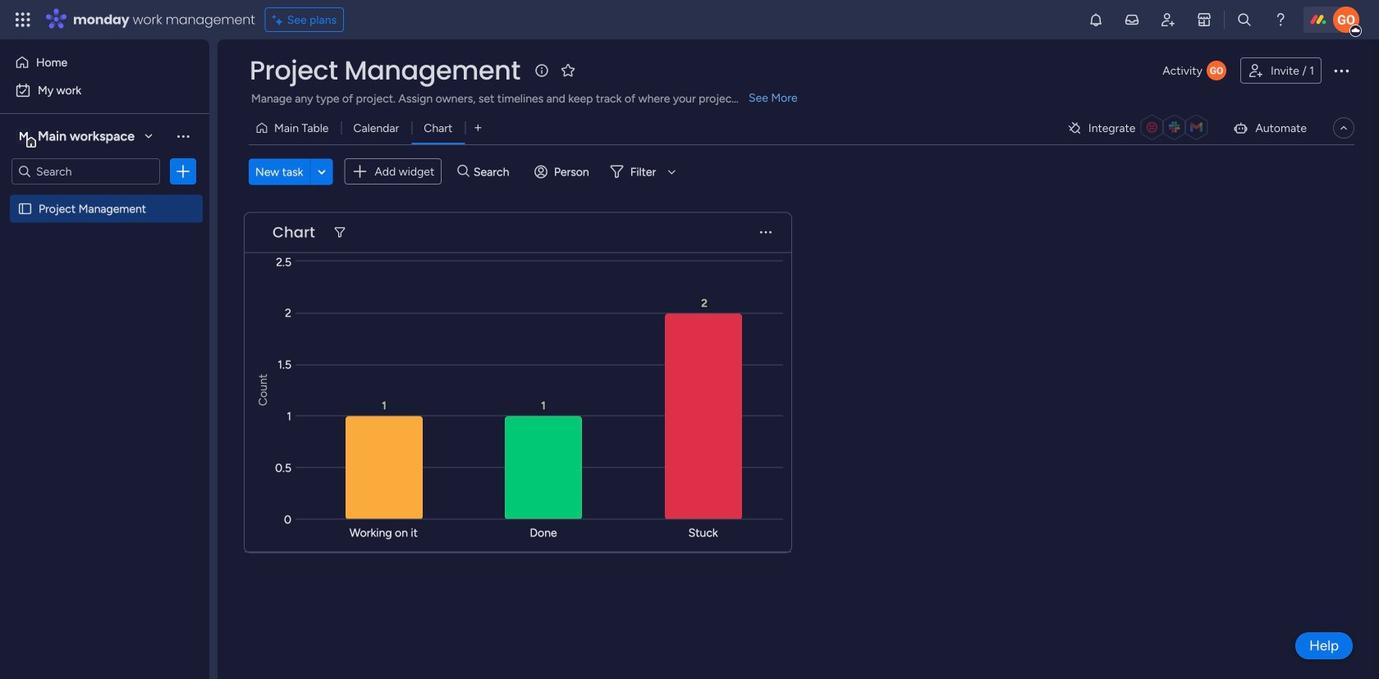 Task type: vqa. For each thing, say whether or not it's contained in the screenshot.
2nd the + Add task Text Box from the top
no



Task type: describe. For each thing, give the bounding box(es) containing it.
arrow down image
[[662, 162, 682, 182]]

update feed image
[[1124, 11, 1140, 28]]

collapse board header image
[[1338, 122, 1351, 135]]

search everything image
[[1237, 11, 1253, 28]]

select product image
[[15, 11, 31, 28]]

options image
[[1332, 61, 1352, 80]]

Search in workspace field
[[34, 162, 137, 181]]

2 vertical spatial option
[[0, 194, 209, 197]]

invite members image
[[1160, 11, 1177, 28]]

notifications image
[[1088, 11, 1104, 28]]

board activity image
[[1207, 61, 1227, 80]]

options image
[[175, 163, 191, 180]]

gary orlando image
[[1333, 7, 1360, 33]]



Task type: locate. For each thing, give the bounding box(es) containing it.
add to favorites image
[[560, 62, 576, 78]]

workspace options image
[[175, 128, 191, 144]]

Search field
[[470, 160, 519, 183]]

1 vertical spatial option
[[10, 77, 200, 103]]

None field
[[246, 53, 525, 88], [269, 222, 319, 243], [246, 53, 525, 88], [269, 222, 319, 243]]

see plans image
[[272, 10, 287, 29]]

workspace selection element
[[16, 126, 137, 148]]

public board image
[[17, 201, 33, 217]]

0 vertical spatial option
[[10, 49, 200, 76]]

angle down image
[[318, 166, 326, 178]]

workspace image
[[16, 127, 32, 145]]

add view image
[[475, 122, 481, 134]]

help image
[[1273, 11, 1289, 28]]

option
[[10, 49, 200, 76], [10, 77, 200, 103], [0, 194, 209, 197]]

list box
[[0, 192, 209, 445]]

v2 search image
[[458, 163, 470, 181]]

monday marketplace image
[[1196, 11, 1213, 28]]

more dots image
[[760, 227, 772, 239]]

show board description image
[[532, 62, 552, 79]]



